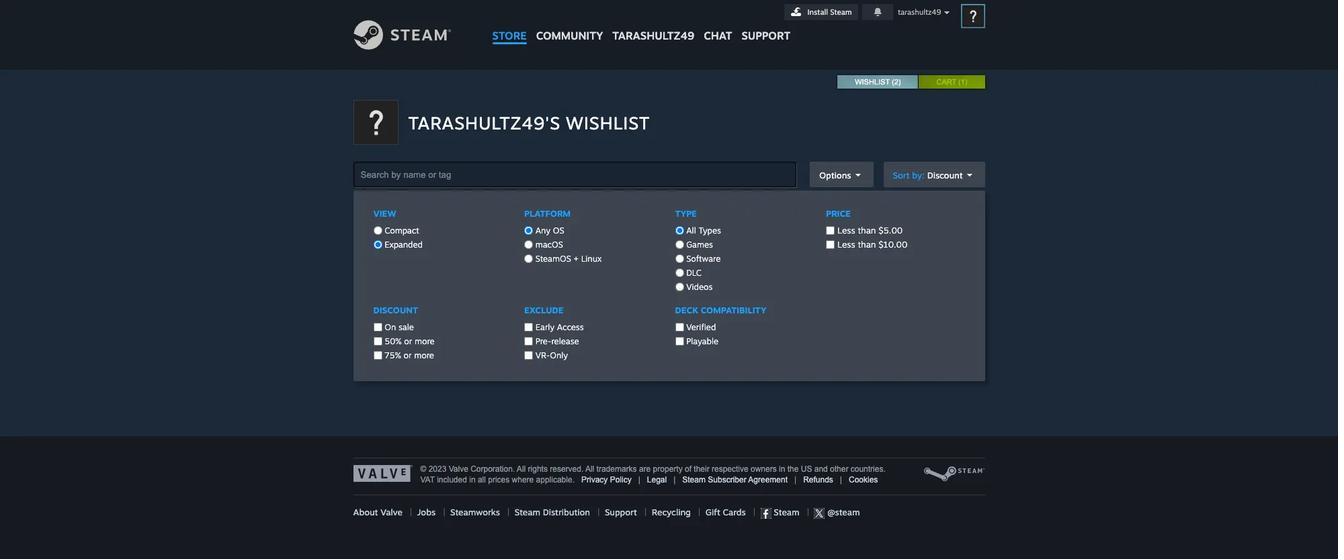 Task type: locate. For each thing, give the bounding box(es) containing it.
None radio
[[524, 226, 533, 235], [675, 226, 684, 235], [675, 241, 684, 249], [675, 269, 684, 278], [675, 283, 684, 292], [524, 226, 533, 235], [675, 226, 684, 235], [675, 241, 684, 249], [675, 269, 684, 278], [675, 283, 684, 292]]

linux
[[581, 254, 602, 264]]

release
[[551, 337, 579, 347]]

valve software image
[[353, 466, 412, 483], [923, 466, 985, 483]]

1 horizontal spatial 75%
[[825, 247, 860, 268]]

more up 75% or more
[[415, 337, 435, 347]]

in left all
[[469, 476, 476, 485]]

third-person shooter
[[654, 299, 725, 308]]

release
[[573, 256, 603, 265]]

None checkbox
[[826, 241, 835, 249], [373, 337, 382, 346], [373, 351, 382, 360], [524, 351, 533, 360], [826, 241, 835, 249], [373, 337, 382, 346], [373, 351, 382, 360], [524, 351, 533, 360]]

-75%
[[817, 247, 860, 268]]

75% or more
[[382, 351, 434, 361]]

sale
[[398, 323, 414, 333]]

0 horizontal spatial 75%
[[385, 351, 401, 361]]

add to cart
[[909, 250, 962, 263]]

(
[[892, 78, 894, 86], [958, 78, 961, 86]]

steam down of
[[682, 476, 706, 485]]

refunds link
[[803, 476, 833, 485]]

dlc
[[684, 268, 702, 278]]

the
[[787, 465, 799, 474]]

only
[[550, 351, 568, 361]]

vr-
[[535, 351, 550, 361]]

all up where
[[517, 465, 526, 474]]

steam down agreement in the bottom of the page
[[771, 507, 799, 518]]

1 vertical spatial tarashultz49
[[612, 29, 694, 42]]

all
[[686, 226, 696, 236], [517, 465, 526, 474], [585, 465, 594, 474]]

1 horizontal spatial tarashultz49
[[898, 7, 941, 17]]

discount right by:
[[927, 170, 963, 180]]

1 horizontal spatial in
[[779, 465, 785, 474]]

| right steamworks link
[[507, 507, 510, 518]]

discount
[[927, 170, 963, 180], [373, 305, 418, 316]]

less for less than $5.00
[[837, 225, 855, 236]]

chat link
[[699, 0, 737, 46]]

| right jobs
[[443, 507, 445, 518]]

valve up included
[[449, 465, 468, 474]]

add to cart link
[[898, 246, 973, 267]]

deck compatibility
[[675, 305, 766, 316]]

) for 2
[[898, 78, 901, 86]]

us
[[801, 465, 812, 474]]

support link
[[737, 0, 795, 46]]

0 horizontal spatial )
[[898, 78, 901, 86]]

shooter
[[699, 299, 725, 308]]

0 vertical spatial or
[[404, 337, 412, 347]]

cart
[[936, 78, 956, 86], [943, 250, 962, 263]]

or down 50% or more
[[404, 351, 412, 361]]

or up 75% or more
[[404, 337, 412, 347]]

0 vertical spatial more
[[415, 337, 435, 347]]

prices
[[488, 476, 510, 485]]

1 vertical spatial cart
[[943, 250, 962, 263]]

types
[[699, 226, 721, 236]]

os
[[553, 226, 564, 236]]

of
[[685, 465, 692, 474]]

1 horizontal spatial discount
[[927, 170, 963, 180]]

9,
[[682, 256, 688, 265]]

0 vertical spatial less
[[837, 225, 855, 236]]

view
[[373, 208, 396, 219]]

agreement
[[748, 476, 788, 485]]

mostly positive release date:
[[573, 245, 729, 265]]

macos
[[533, 240, 563, 250]]

tarashultz49's
[[408, 112, 560, 134]]

75%
[[825, 247, 860, 268], [385, 351, 401, 361]]

1 vertical spatial discount
[[373, 305, 418, 316]]

75% down 50%
[[385, 351, 401, 361]]

$39.99
[[869, 247, 893, 256]]

wishlist
[[855, 78, 890, 86]]

0 horizontal spatial (
[[892, 78, 894, 86]]

chat
[[704, 29, 732, 42]]

games
[[684, 240, 713, 250]]

than up less than $10.00
[[858, 225, 876, 236]]

respective
[[712, 465, 748, 474]]

1 vertical spatial 75%
[[385, 351, 401, 361]]

0 vertical spatial tarashultz49
[[898, 7, 941, 17]]

1 ) from the left
[[898, 78, 901, 86]]

more down 50% or more
[[414, 351, 434, 361]]

0 horizontal spatial in
[[469, 476, 476, 485]]

2 horizontal spatial all
[[686, 226, 696, 236]]

2 more from the top
[[414, 351, 434, 361]]

steam down where
[[515, 507, 540, 518]]

valve
[[449, 465, 468, 474], [380, 507, 402, 518]]

( right 2
[[958, 78, 961, 86]]

jobs
[[417, 507, 436, 518]]

1 less from the top
[[837, 225, 855, 236]]

| left jobs
[[410, 507, 412, 518]]

| right support link
[[645, 507, 647, 518]]

more
[[415, 337, 435, 347], [414, 351, 434, 361]]

5
[[617, 215, 626, 233]]

| down the
[[794, 476, 797, 485]]

more for 50% or more
[[415, 337, 435, 347]]

| down refunds
[[799, 507, 814, 518]]

by:
[[912, 170, 925, 180]]

1 vertical spatial or
[[404, 351, 412, 361]]

all up games
[[686, 226, 696, 236]]

None radio
[[373, 226, 382, 235], [373, 241, 382, 249], [524, 241, 533, 249], [524, 255, 533, 263], [675, 255, 684, 263], [373, 226, 382, 235], [373, 241, 382, 249], [524, 241, 533, 249], [524, 255, 533, 263], [675, 255, 684, 263]]

sort
[[893, 170, 910, 180]]

None checkbox
[[826, 226, 835, 235], [373, 323, 382, 332], [524, 323, 533, 332], [675, 323, 684, 332], [524, 337, 533, 346], [675, 337, 684, 346], [826, 226, 835, 235], [373, 323, 382, 332], [524, 323, 533, 332], [675, 323, 684, 332], [524, 337, 533, 346], [675, 337, 684, 346]]

| down other
[[840, 476, 842, 485]]

cookies
[[849, 476, 878, 485]]

0 horizontal spatial valve software image
[[353, 466, 412, 483]]

all up privacy
[[585, 465, 594, 474]]

2 less from the top
[[837, 239, 855, 250]]

tarashultz49's wishlist
[[408, 112, 650, 134]]

steamworks link
[[450, 507, 500, 518]]

1 than from the top
[[858, 225, 876, 236]]

less
[[837, 225, 855, 236], [837, 239, 855, 250]]

or for 75%
[[404, 351, 412, 361]]

cookies link
[[849, 476, 878, 485]]

2 ) from the left
[[965, 78, 967, 86]]

1 horizontal spatial )
[[965, 78, 967, 86]]

@steam link
[[814, 507, 860, 520]]

1 horizontal spatial valve software image
[[923, 466, 985, 483]]

discount up on sale
[[373, 305, 418, 316]]

valve right about
[[380, 507, 402, 518]]

steam
[[830, 7, 852, 17], [682, 476, 706, 485], [515, 507, 540, 518], [771, 507, 799, 518]]

owners
[[751, 465, 777, 474]]

all types
[[684, 226, 721, 236]]

0 horizontal spatial valve
[[380, 507, 402, 518]]

( right the wishlist
[[892, 78, 894, 86]]

cart right to
[[943, 250, 962, 263]]

property
[[653, 465, 683, 474]]

early
[[535, 323, 555, 333]]

1 vertical spatial than
[[858, 239, 876, 250]]

2 valve software image from the left
[[923, 466, 985, 483]]

1 ( from the left
[[892, 78, 894, 86]]

early access
[[533, 323, 584, 333]]

steam inside "© 2023 valve corporation.  all rights reserved.  all trademarks are property of their respective owners in the us and other countries. vat included in all prices where applicable. privacy policy | legal | steam subscriber agreement | refunds | cookies"
[[682, 476, 706, 485]]

any os
[[533, 226, 564, 236]]

than down less than $5.00
[[858, 239, 876, 250]]

cart left 1
[[936, 78, 956, 86]]

less down price
[[837, 225, 855, 236]]

75% left the $39.99 $9.99
[[825, 247, 860, 268]]

$5.00
[[879, 225, 903, 236]]

2 than from the top
[[858, 239, 876, 250]]

0 vertical spatial than
[[858, 225, 876, 236]]

50% or more
[[382, 337, 435, 347]]

1 horizontal spatial valve
[[449, 465, 468, 474]]

0 vertical spatial cart
[[936, 78, 956, 86]]

-
[[817, 247, 825, 268]]

0 horizontal spatial tarashultz49
[[612, 29, 694, 42]]

in left the
[[779, 465, 785, 474]]

1 vertical spatial more
[[414, 351, 434, 361]]

cart         ( 1 )
[[936, 78, 967, 86]]

1 horizontal spatial (
[[958, 78, 961, 86]]

0 vertical spatial in
[[779, 465, 785, 474]]

and
[[814, 465, 828, 474]]

2 ( from the left
[[958, 78, 961, 86]]

0 vertical spatial valve
[[449, 465, 468, 474]]

( for 1
[[958, 78, 961, 86]]

other
[[830, 465, 848, 474]]

less down less than $5.00
[[837, 239, 855, 250]]

gears
[[573, 215, 613, 233]]

| down are
[[638, 476, 640, 485]]

recycling
[[652, 507, 691, 518]]

1 vertical spatial less
[[837, 239, 855, 250]]

1 more from the top
[[415, 337, 435, 347]]

in
[[779, 465, 785, 474], [469, 476, 476, 485]]

videos
[[684, 282, 713, 292]]

| left support link
[[598, 507, 600, 518]]

about
[[353, 507, 378, 518]]

$10.00
[[879, 239, 907, 250]]

privacy policy link
[[581, 476, 632, 485]]



Task type: vqa. For each thing, say whether or not it's contained in the screenshot.
right Casual
no



Task type: describe. For each thing, give the bounding box(es) containing it.
vat
[[420, 476, 435, 485]]

0 vertical spatial 75%
[[825, 247, 860, 268]]

0 horizontal spatial discount
[[373, 305, 418, 316]]

mostly
[[667, 245, 695, 255]]

all
[[478, 476, 486, 485]]

legal link
[[647, 476, 667, 485]]

1 vertical spatial valve
[[380, 507, 402, 518]]

about valve | jobs | steamworks | steam distribution | support | recycling | gift cards |
[[353, 507, 761, 518]]

than for $5.00
[[858, 225, 876, 236]]

1 vertical spatial in
[[469, 476, 476, 485]]

gears 5
[[573, 215, 626, 233]]

jobs link
[[417, 507, 436, 518]]

overall
[[573, 245, 605, 255]]

are
[[639, 465, 651, 474]]

sep 9, 2019
[[667, 256, 708, 265]]

on sale
[[382, 323, 414, 333]]

steamworks
[[450, 507, 500, 518]]

$39.99 $9.99
[[869, 247, 893, 266]]

type
[[675, 208, 697, 219]]

steamos + linux
[[533, 254, 602, 264]]

distribution
[[543, 507, 590, 518]]

where
[[512, 476, 534, 485]]

access
[[557, 323, 584, 333]]

deck
[[675, 305, 698, 316]]

pre-release
[[533, 337, 579, 347]]

steam right install
[[830, 7, 852, 17]]

+
[[574, 254, 579, 264]]

install steam link
[[784, 4, 858, 20]]

support
[[605, 507, 637, 518]]

recycling link
[[652, 507, 691, 518]]

©
[[420, 465, 426, 474]]

add
[[909, 250, 927, 263]]

valve inside "© 2023 valve corporation.  all rights reserved.  all trademarks are property of their respective owners in the us and other countries. vat included in all prices where applicable. privacy policy | legal | steam subscriber agreement | refunds | cookies"
[[449, 465, 468, 474]]

sep
[[667, 256, 680, 265]]

price
[[826, 208, 851, 219]]

wishlist
[[566, 112, 650, 134]]

third-
[[654, 299, 674, 308]]

Search by name or tag text field
[[353, 162, 796, 188]]

rights
[[528, 465, 548, 474]]

1
[[961, 78, 965, 86]]

person
[[674, 299, 697, 308]]

than for $10.00
[[858, 239, 876, 250]]

pre-
[[535, 337, 551, 347]]

gift cards link
[[706, 507, 746, 518]]

compact
[[382, 226, 419, 236]]

trademarks
[[597, 465, 637, 474]]

50%
[[385, 337, 402, 347]]

gift
[[706, 507, 720, 518]]

store link
[[488, 0, 531, 49]]

( for 2
[[892, 78, 894, 86]]

steam subscriber agreement link
[[682, 476, 788, 485]]

support
[[742, 29, 790, 42]]

date:
[[605, 256, 625, 265]]

or for 50%
[[404, 337, 412, 347]]

verified
[[684, 323, 716, 333]]

@steam
[[825, 507, 860, 518]]

positive
[[697, 245, 729, 255]]

0 horizontal spatial all
[[517, 465, 526, 474]]

sort by: discount
[[893, 170, 963, 180]]

countries.
[[851, 465, 886, 474]]

0 vertical spatial discount
[[927, 170, 963, 180]]

more for 75% or more
[[414, 351, 434, 361]]

platform
[[524, 208, 571, 219]]

| down property
[[674, 476, 676, 485]]

install
[[808, 7, 828, 17]]

| right cards
[[753, 507, 755, 518]]

1 valve software image from the left
[[353, 466, 412, 483]]

steam link
[[761, 507, 799, 520]]

less for less than $10.00
[[837, 239, 855, 250]]

gears 5 link
[[573, 214, 974, 235]]

any
[[535, 226, 551, 236]]

| left gift at the right of the page
[[698, 507, 700, 518]]

less than $5.00
[[837, 225, 903, 236]]

to
[[931, 250, 940, 263]]

wishlist                 ( 2 )
[[855, 78, 901, 86]]

2
[[894, 78, 898, 86]]

install steam
[[808, 7, 852, 17]]

) for 1
[[965, 78, 967, 86]]

© 2023 valve corporation.  all rights reserved.  all trademarks are property of their respective owners in the us and other countries. vat included in all prices where applicable. privacy policy | legal | steam subscriber agreement | refunds | cookies
[[420, 465, 886, 485]]

1 horizontal spatial all
[[585, 465, 594, 474]]

about valve link
[[353, 507, 402, 518]]

privacy
[[581, 476, 608, 485]]

multiplayer
[[736, 299, 773, 308]]

2019
[[690, 256, 708, 265]]

overall reviews:
[[573, 245, 641, 255]]

their
[[694, 465, 709, 474]]

compatibility
[[701, 305, 766, 316]]

on
[[385, 323, 396, 333]]

steam distribution link
[[515, 507, 590, 518]]

reviews:
[[607, 245, 641, 255]]

store
[[492, 29, 527, 42]]

playable
[[684, 337, 718, 347]]

less than $10.00
[[837, 239, 907, 250]]



